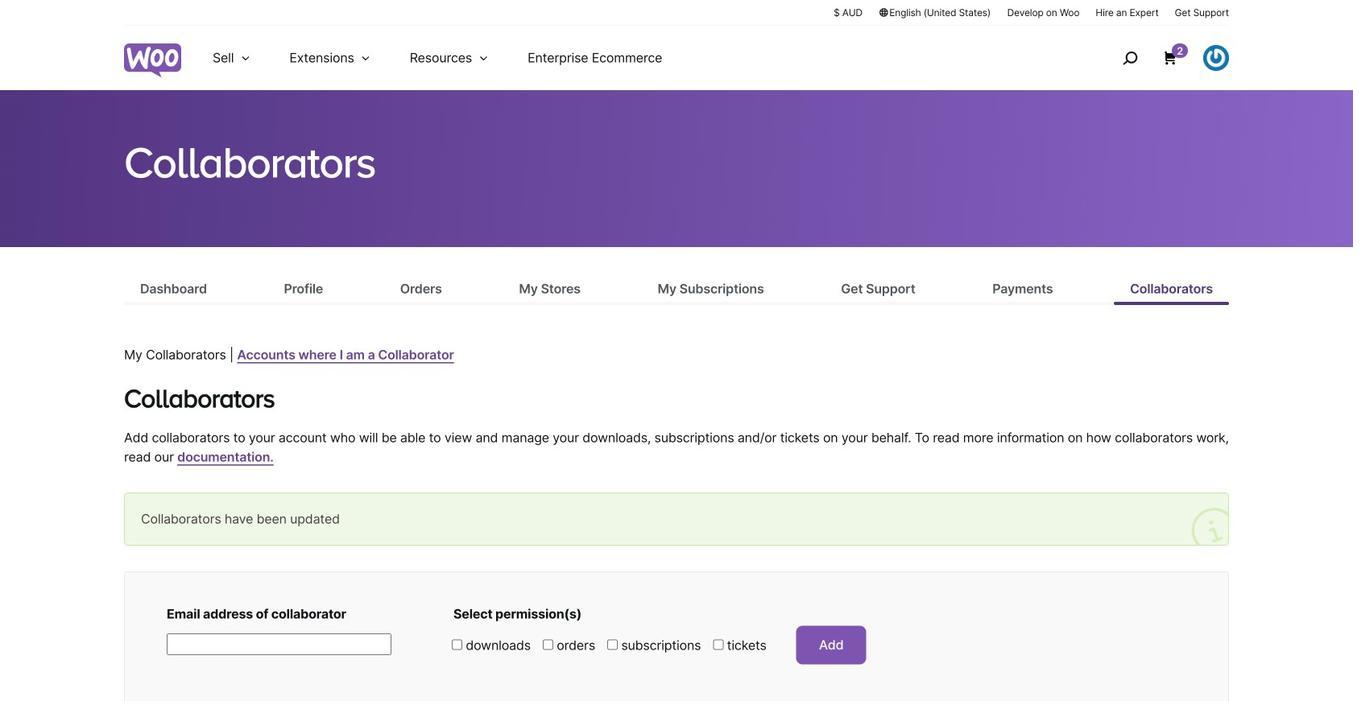 Task type: locate. For each thing, give the bounding box(es) containing it.
None checkbox
[[543, 640, 553, 651], [713, 640, 724, 651], [543, 640, 553, 651], [713, 640, 724, 651]]

None checkbox
[[452, 640, 462, 651], [607, 640, 618, 651], [452, 640, 462, 651], [607, 640, 618, 651]]



Task type: describe. For each thing, give the bounding box(es) containing it.
search image
[[1117, 45, 1143, 71]]

open account menu image
[[1203, 45, 1229, 71]]

service navigation menu element
[[1088, 32, 1229, 84]]



Task type: vqa. For each thing, say whether or not it's contained in the screenshot.
Gravatar image
no



